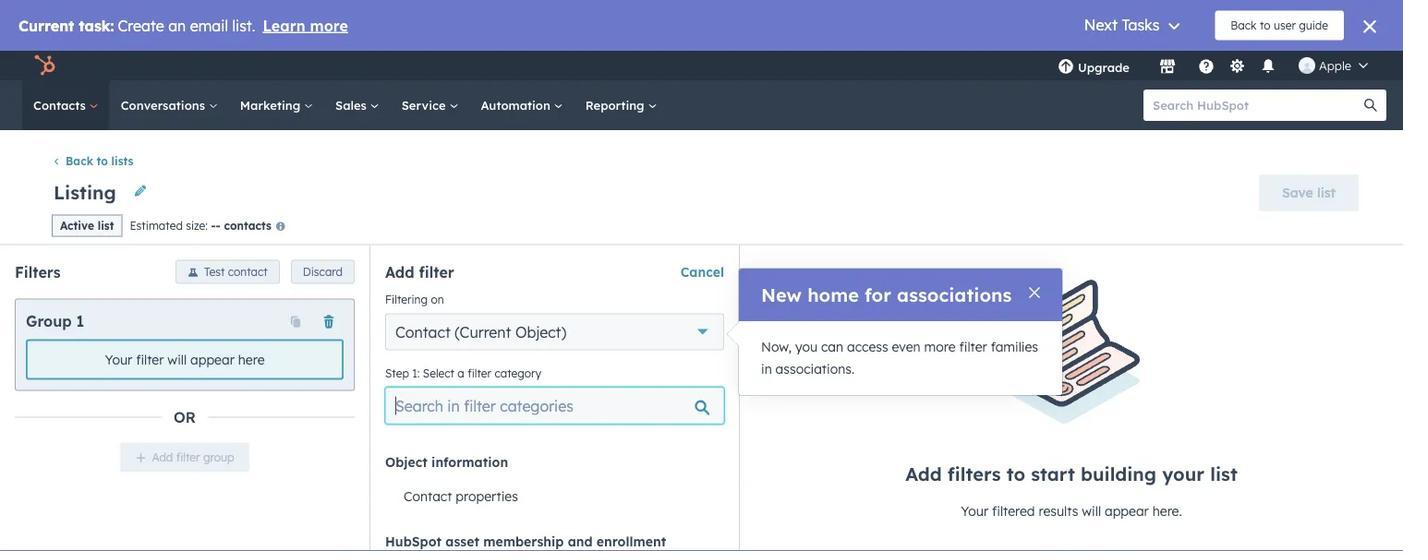 Task type: vqa. For each thing, say whether or not it's contained in the screenshot.
'are'
no



Task type: locate. For each thing, give the bounding box(es) containing it.
list right your at the bottom right of the page
[[1211, 462, 1238, 486]]

active list
[[60, 219, 114, 233]]

notifications button
[[1253, 51, 1284, 80]]

upgrade
[[1078, 60, 1130, 75]]

test contact button
[[176, 260, 280, 284]]

contacts
[[33, 97, 89, 113]]

object
[[385, 454, 428, 471]]

can
[[822, 339, 844, 355]]

contact for contact properties
[[404, 488, 452, 504]]

marketplaces button
[[1149, 51, 1187, 80]]

hubspot link
[[22, 55, 69, 77]]

to left start
[[1007, 462, 1026, 486]]

add
[[385, 263, 415, 282], [152, 451, 173, 465], [906, 462, 942, 486]]

automation
[[481, 97, 554, 113]]

to
[[97, 154, 108, 168], [1007, 462, 1026, 486]]

home
[[808, 284, 859, 307]]

add filter group button
[[120, 443, 250, 473]]

filtering
[[385, 293, 428, 307]]

page section element
[[0, 130, 1404, 245]]

1 horizontal spatial your
[[961, 503, 989, 519]]

discard
[[303, 265, 343, 279]]

filter for add filter
[[419, 263, 454, 282]]

for
[[865, 284, 892, 307]]

and
[[568, 534, 593, 550]]

here.
[[1153, 503, 1183, 519]]

apple button
[[1288, 51, 1380, 80]]

2 vertical spatial list
[[1211, 462, 1238, 486]]

appear
[[190, 352, 235, 368], [1105, 503, 1149, 519]]

estimated size: -- contacts
[[130, 218, 272, 232]]

0 horizontal spatial to
[[97, 154, 108, 168]]

lists
[[111, 154, 133, 168]]

contact
[[396, 323, 451, 342], [404, 488, 452, 504]]

back to lists link
[[52, 154, 133, 168]]

contact inside button
[[404, 488, 452, 504]]

1 - from the left
[[211, 218, 216, 232]]

0 vertical spatial list
[[1318, 185, 1336, 201]]

filter inside now, you can access even more filter families in associations.
[[960, 339, 988, 355]]

menu
[[1045, 51, 1382, 80]]

you
[[796, 339, 818, 355]]

contacts
[[224, 218, 272, 232]]

to left lists
[[97, 154, 108, 168]]

filter inside button
[[176, 451, 200, 465]]

add left filters
[[906, 462, 942, 486]]

1 vertical spatial to
[[1007, 462, 1026, 486]]

contact down filtering on
[[396, 323, 451, 342]]

list
[[1318, 185, 1336, 201], [98, 219, 114, 233], [1211, 462, 1238, 486]]

1 vertical spatial contact
[[404, 488, 452, 504]]

0 horizontal spatial list
[[98, 219, 114, 233]]

menu containing apple
[[1045, 51, 1382, 80]]

here
[[238, 352, 265, 368]]

0 vertical spatial to
[[97, 154, 108, 168]]

1:
[[412, 367, 420, 380]]

list for active list
[[98, 219, 114, 233]]

contact properties
[[404, 488, 518, 504]]

apple
[[1320, 58, 1352, 73]]

0 vertical spatial your
[[105, 352, 132, 368]]

settings link
[[1226, 56, 1249, 75]]

associations.
[[776, 361, 855, 377]]

filters
[[15, 263, 61, 282]]

will right results
[[1082, 503, 1102, 519]]

1 horizontal spatial appear
[[1105, 503, 1149, 519]]

contact properties button
[[385, 478, 724, 515]]

will up or on the bottom of page
[[168, 352, 187, 368]]

appear left here
[[190, 352, 235, 368]]

0 horizontal spatial add
[[152, 451, 173, 465]]

1 vertical spatial list
[[98, 219, 114, 233]]

contact for contact (current object)
[[396, 323, 451, 342]]

add for add filter group
[[152, 451, 173, 465]]

access
[[847, 339, 889, 355]]

in
[[761, 361, 772, 377]]

select
[[423, 367, 455, 380]]

1 vertical spatial your
[[961, 503, 989, 519]]

your filter will appear here
[[105, 352, 265, 368]]

will
[[168, 352, 187, 368], [1082, 503, 1102, 519]]

add left group
[[152, 451, 173, 465]]

results
[[1039, 503, 1079, 519]]

0 horizontal spatial appear
[[190, 352, 235, 368]]

list right save
[[1318, 185, 1336, 201]]

add up filtering
[[385, 263, 415, 282]]

your
[[105, 352, 132, 368], [961, 503, 989, 519]]

1 horizontal spatial will
[[1082, 503, 1102, 519]]

hubspot image
[[33, 55, 55, 77]]

save list banner
[[44, 169, 1359, 214]]

menu item
[[1143, 51, 1147, 80]]

your for your filter will appear here
[[105, 352, 132, 368]]

object)
[[516, 323, 567, 342]]

contact down object information
[[404, 488, 452, 504]]

category
[[495, 367, 542, 380]]

1 horizontal spatial add
[[385, 263, 415, 282]]

list right active
[[98, 219, 114, 233]]

-
[[211, 218, 216, 232], [216, 218, 221, 232]]

1 vertical spatial appear
[[1105, 503, 1149, 519]]

more
[[925, 339, 956, 355]]

contact inside popup button
[[396, 323, 451, 342]]

list inside button
[[1318, 185, 1336, 201]]

0 horizontal spatial your
[[105, 352, 132, 368]]

1 vertical spatial will
[[1082, 503, 1102, 519]]

asset
[[446, 534, 480, 550]]

or
[[174, 408, 196, 427]]

appear down building
[[1105, 503, 1149, 519]]

now, you can access even more filter families in associations.
[[761, 339, 1039, 377]]

service link
[[391, 80, 470, 130]]

add for add filters to start building your list
[[906, 462, 942, 486]]

filter
[[419, 263, 454, 282], [960, 339, 988, 355], [136, 352, 164, 368], [468, 367, 492, 380], [176, 451, 200, 465]]

0 vertical spatial contact
[[396, 323, 451, 342]]

conversations
[[121, 97, 209, 113]]

2 horizontal spatial add
[[906, 462, 942, 486]]

automation link
[[470, 80, 575, 130]]

1
[[76, 312, 84, 331]]

2 horizontal spatial list
[[1318, 185, 1336, 201]]

filter for add filter group
[[176, 451, 200, 465]]

add inside button
[[152, 451, 173, 465]]

0 horizontal spatial will
[[168, 352, 187, 368]]



Task type: describe. For each thing, give the bounding box(es) containing it.
1 horizontal spatial to
[[1007, 462, 1026, 486]]

even
[[892, 339, 921, 355]]

families
[[991, 339, 1039, 355]]

size:
[[186, 218, 208, 232]]

a
[[458, 367, 465, 380]]

estimated
[[130, 218, 183, 232]]

start
[[1031, 462, 1076, 486]]

cancel
[[681, 264, 724, 280]]

(current
[[455, 323, 511, 342]]

your filtered results will appear here.
[[961, 503, 1183, 519]]

now,
[[761, 339, 792, 355]]

filtered
[[993, 503, 1035, 519]]

conversations link
[[110, 80, 229, 130]]

marketplaces image
[[1160, 59, 1176, 76]]

associations
[[897, 284, 1012, 307]]

save
[[1283, 185, 1314, 201]]

reporting link
[[575, 80, 669, 130]]

0 vertical spatial will
[[168, 352, 187, 368]]

help button
[[1191, 51, 1223, 80]]

to inside the page section element
[[97, 154, 108, 168]]

Search HubSpot search field
[[1144, 90, 1370, 121]]

sales link
[[324, 80, 391, 130]]

1 horizontal spatial list
[[1211, 462, 1238, 486]]

building
[[1081, 462, 1157, 486]]

contact
[[228, 265, 268, 279]]

test contact
[[204, 265, 268, 279]]

0 vertical spatial appear
[[190, 352, 235, 368]]

save list button
[[1260, 175, 1359, 211]]

contacts link
[[22, 80, 110, 130]]

hubspot asset membership and enrollment
[[385, 534, 666, 550]]

step 1: select a filter category
[[385, 367, 542, 380]]

close image
[[1029, 287, 1041, 298]]

membership
[[483, 534, 564, 550]]

contact (current object)
[[396, 323, 567, 342]]

back
[[66, 154, 93, 168]]

your for your filtered results will appear here.
[[961, 503, 989, 519]]

step
[[385, 367, 409, 380]]

group
[[203, 451, 234, 465]]

new home for associations
[[761, 284, 1012, 307]]

settings image
[[1229, 59, 1246, 75]]

List name field
[[52, 180, 122, 205]]

cancel button
[[681, 261, 724, 283]]

new
[[761, 284, 802, 307]]

help image
[[1199, 59, 1215, 76]]

discard button
[[291, 260, 355, 284]]

Select a filter category search field
[[385, 388, 724, 425]]

notifications image
[[1260, 59, 1277, 76]]

filters
[[948, 462, 1001, 486]]

test
[[204, 265, 225, 279]]

add filter
[[385, 263, 454, 282]]

search image
[[1365, 99, 1378, 112]]

add filter group
[[152, 451, 234, 465]]

add for add filter
[[385, 263, 415, 282]]

your
[[1163, 462, 1205, 486]]

service
[[402, 97, 449, 113]]

search button
[[1356, 90, 1387, 121]]

on
[[431, 293, 444, 307]]

reporting
[[586, 97, 648, 113]]

marketing
[[240, 97, 304, 113]]

back to lists
[[66, 154, 133, 168]]

enrollment
[[597, 534, 666, 550]]

filter for your filter will appear here
[[136, 352, 164, 368]]

sales
[[335, 97, 370, 113]]

2 - from the left
[[216, 218, 221, 232]]

contact (current object) button
[[385, 314, 724, 351]]

list for save list
[[1318, 185, 1336, 201]]

marketing link
[[229, 80, 324, 130]]

active
[[60, 219, 94, 233]]

upgrade image
[[1058, 59, 1075, 76]]

group 1
[[26, 312, 84, 331]]

hubspot
[[385, 534, 442, 550]]

add filters to start building your list
[[906, 462, 1238, 486]]

properties
[[456, 488, 518, 504]]

bob builder image
[[1299, 57, 1316, 74]]

save list
[[1283, 185, 1336, 201]]

information
[[432, 454, 508, 471]]

filtering on
[[385, 293, 444, 307]]

group
[[26, 312, 72, 331]]

object information
[[385, 454, 508, 471]]



